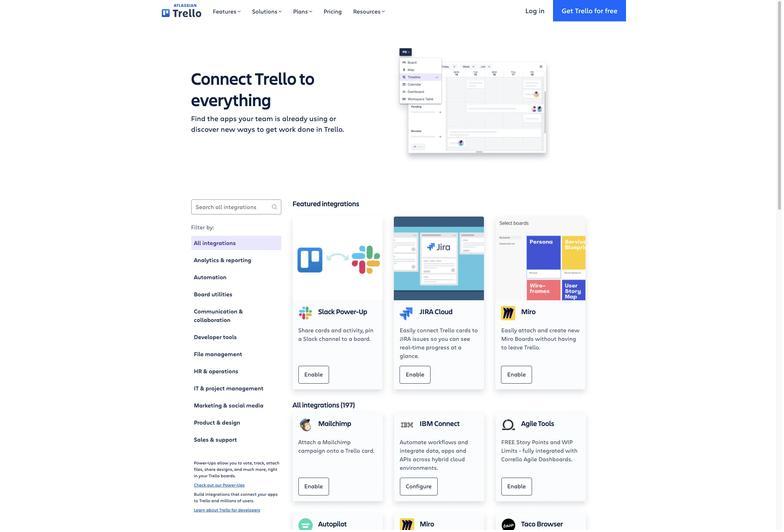 Task type: locate. For each thing, give the bounding box(es) containing it.
discover
[[191, 124, 219, 134]]

0 vertical spatial attach
[[519, 326, 537, 334]]

hybrid
[[432, 455, 449, 463]]

1 vertical spatial jira
[[400, 335, 411, 342]]

0 vertical spatial apps
[[220, 114, 237, 123]]

enable link for agile
[[502, 478, 532, 496]]

2 vertical spatial your
[[258, 491, 267, 497]]

integrations for all integrations
[[203, 239, 236, 247]]

1 easily from the left
[[400, 326, 416, 334]]

you right 'so'
[[439, 335, 448, 342]]

trello inside easily connect trello cards to jira issues so you can see real-time progress at a glance.
[[440, 326, 455, 334]]

filter
[[191, 223, 205, 231]]

share
[[298, 326, 314, 334]]

1 horizontal spatial slack
[[318, 307, 335, 316]]

limits
[[502, 447, 518, 454]]

cards up see
[[456, 326, 471, 334]]

design
[[222, 419, 240, 427]]

& for it
[[200, 385, 204, 392]]

at
[[451, 343, 457, 351]]

0 horizontal spatial attach
[[266, 460, 280, 466]]

0 vertical spatial you
[[439, 335, 448, 342]]

board.
[[354, 335, 371, 342]]

your up developers at the bottom left
[[258, 491, 267, 497]]

mailchimp
[[318, 419, 351, 428], [323, 438, 351, 446]]

connect inside connect trello to everything find the apps your team is already using or discover new ways to get work done in trello.
[[191, 67, 252, 89]]

in down the using
[[316, 124, 323, 134]]

1 vertical spatial agile
[[524, 455, 537, 463]]

easily up boards
[[502, 326, 517, 334]]

trello.
[[324, 124, 344, 134], [525, 343, 540, 351]]

0 vertical spatial jira
[[420, 307, 434, 316]]

1 horizontal spatial jira
[[420, 307, 434, 316]]

1 horizontal spatial cards
[[456, 326, 471, 334]]

1 horizontal spatial attach
[[519, 326, 537, 334]]

enable for jira
[[406, 371, 425, 378]]

a inside easily connect trello cards to jira issues so you can see real-time progress at a glance.
[[458, 343, 462, 351]]

attach inside easily attach and create new miro boards without having to leave trello.
[[519, 326, 537, 334]]

ups up the that
[[237, 482, 245, 488]]

ups up 'share'
[[208, 460, 216, 466]]

0 horizontal spatial cards
[[315, 326, 330, 334]]

2 vertical spatial miro
[[420, 519, 435, 529]]

& inside sales & support link
[[210, 436, 214, 444]]

solutions button
[[247, 0, 288, 21]]

find
[[191, 114, 206, 123]]

0 vertical spatial management
[[205, 350, 242, 358]]

log
[[526, 6, 537, 15]]

1 vertical spatial attach
[[266, 460, 280, 466]]

sales & support
[[194, 436, 237, 444]]

1 vertical spatial trello.
[[525, 343, 540, 351]]

0 vertical spatial power-
[[336, 307, 359, 316]]

dashboards.
[[539, 455, 573, 463]]

ways
[[237, 124, 255, 134]]

trello. down or
[[324, 124, 344, 134]]

attach up right
[[266, 460, 280, 466]]

2 easily from the left
[[502, 326, 517, 334]]

easily
[[400, 326, 416, 334], [502, 326, 517, 334]]

developer
[[194, 333, 222, 341]]

& for hr
[[203, 367, 208, 375]]

more,
[[256, 467, 267, 472]]

board
[[194, 290, 210, 298]]

1 horizontal spatial for
[[595, 6, 604, 15]]

boards.
[[221, 473, 236, 479]]

easily inside easily connect trello cards to jira issues so you can see real-time progress at a glance.
[[400, 326, 416, 334]]

& inside marketing & social media link
[[223, 402, 228, 409]]

or
[[330, 114, 337, 123]]

mailchimp down all integrations 197
[[318, 419, 351, 428]]

& inside product & design link
[[217, 419, 221, 427]]

0 horizontal spatial all
[[194, 239, 201, 247]]

1 vertical spatial slack
[[303, 335, 318, 342]]

it & project management link
[[191, 381, 281, 396]]

1 vertical spatial in
[[316, 124, 323, 134]]

learn
[[194, 507, 205, 513]]

in inside connect trello to everything find the apps your team is already using or discover new ways to get work done in trello.
[[316, 124, 323, 134]]

analytics
[[194, 256, 219, 264]]

cloud
[[435, 307, 453, 316]]

you right allow
[[230, 460, 237, 466]]

new left ways
[[221, 124, 236, 134]]

team
[[255, 114, 273, 123]]

197
[[343, 400, 353, 410]]

1 horizontal spatial easily
[[502, 326, 517, 334]]

0 horizontal spatial you
[[230, 460, 237, 466]]

your
[[239, 114, 254, 123], [199, 473, 208, 479], [258, 491, 267, 497]]

1 horizontal spatial all
[[293, 400, 301, 410]]

designs,
[[217, 467, 233, 472]]

sales
[[194, 436, 209, 444]]

& inside 'communication & collaboration'
[[239, 308, 243, 315]]

integrations up 'analytics & reporting'
[[203, 239, 236, 247]]

1 horizontal spatial in
[[316, 124, 323, 134]]

new up 'having'
[[568, 326, 580, 334]]

0 vertical spatial connect
[[417, 326, 439, 334]]

everything
[[191, 88, 271, 111]]

all for all integrations
[[194, 239, 201, 247]]

& right sales
[[210, 436, 214, 444]]

0 horizontal spatial slack
[[303, 335, 318, 342]]

slack inside share cards and activity, pin a slack channel to a board.
[[303, 335, 318, 342]]

& right analytics
[[221, 256, 225, 264]]

resources
[[353, 7, 381, 15]]

done
[[298, 124, 315, 134]]

you inside power-ups allow you to vote, track, attach files, share designs, and much more, right in your trello boards. check out our power-ups build integrations that connect your apps to trello and millions of users. learn about trello for developers
[[230, 460, 237, 466]]

cloud
[[450, 455, 465, 463]]

file management
[[194, 350, 242, 358]]

1 horizontal spatial connect
[[417, 326, 439, 334]]

jira left cloud in the bottom of the page
[[420, 307, 434, 316]]

easily up issues
[[400, 326, 416, 334]]

0 horizontal spatial in
[[194, 473, 198, 479]]

integrations for featured integrations
[[322, 199, 360, 208]]

0 horizontal spatial easily
[[400, 326, 416, 334]]

agile left the tools
[[522, 419, 537, 428]]

connect up users.
[[241, 491, 257, 497]]

out
[[207, 482, 214, 488]]

2 vertical spatial in
[[194, 473, 198, 479]]

slack power-up
[[318, 307, 368, 316]]

allow
[[217, 460, 229, 466]]

attach
[[298, 438, 316, 446]]

& inside it & project management link
[[200, 385, 204, 392]]

integrations down our
[[205, 491, 230, 497]]

1 cards from the left
[[315, 326, 330, 334]]

a down 'share'
[[298, 335, 302, 342]]

2 vertical spatial apps
[[268, 491, 278, 497]]

1 vertical spatial connect
[[241, 491, 257, 497]]

0 horizontal spatial for
[[232, 507, 237, 513]]

autopilot
[[318, 519, 347, 529]]

1 vertical spatial mailchimp
[[323, 438, 351, 446]]

easily for miro
[[502, 326, 517, 334]]

1 horizontal spatial you
[[439, 335, 448, 342]]

0 horizontal spatial apps
[[220, 114, 237, 123]]

0 vertical spatial your
[[239, 114, 254, 123]]

mailchimp inside attach a mailchimp campaign onto a trello card.
[[323, 438, 351, 446]]

our
[[215, 482, 222, 488]]

0 horizontal spatial power-
[[194, 460, 208, 466]]

marketing
[[194, 402, 222, 409]]

2 horizontal spatial in
[[539, 6, 545, 15]]

analytics & reporting
[[194, 256, 251, 264]]

0 horizontal spatial your
[[199, 473, 208, 479]]

social
[[229, 402, 245, 409]]

1 horizontal spatial ups
[[237, 482, 245, 488]]

apps down workflows
[[442, 447, 455, 454]]

& inside hr & operations link
[[203, 367, 208, 375]]

0 horizontal spatial connect
[[191, 67, 252, 89]]

connect
[[191, 67, 252, 89], [435, 419, 460, 428]]

1 horizontal spatial trello.
[[525, 343, 540, 351]]

power- up activity,
[[336, 307, 359, 316]]

for inside power-ups allow you to vote, track, attach files, share designs, and much more, right in your trello boards. check out our power-ups build integrations that connect your apps to trello and millions of users. learn about trello for developers
[[232, 507, 237, 513]]

0 vertical spatial miro
[[522, 307, 536, 316]]

trello. down boards
[[525, 343, 540, 351]]

to inside share cards and activity, pin a slack channel to a board.
[[342, 335, 348, 342]]

apps down right
[[268, 491, 278, 497]]

0 horizontal spatial connect
[[241, 491, 257, 497]]

attach up boards
[[519, 326, 537, 334]]

integrations
[[322, 199, 360, 208], [203, 239, 236, 247], [302, 400, 340, 410], [205, 491, 230, 497]]

channel
[[319, 335, 341, 342]]

see
[[461, 335, 470, 342]]

easily inside easily attach and create new miro boards without having to leave trello.
[[502, 326, 517, 334]]

& inside analytics & reporting link
[[221, 256, 225, 264]]

1 vertical spatial connect
[[435, 419, 460, 428]]

developer tools link
[[191, 330, 281, 344]]

ibm
[[420, 419, 433, 428]]

connect inside easily connect trello cards to jira issues so you can see real-time progress at a glance.
[[417, 326, 439, 334]]

connect up 'so'
[[417, 326, 439, 334]]

board utilities link
[[191, 287, 281, 302]]

1 vertical spatial apps
[[442, 447, 455, 454]]

hr & operations
[[194, 367, 239, 375]]

in down files, on the bottom left of page
[[194, 473, 198, 479]]

integrations left 197
[[302, 400, 340, 410]]

data,
[[426, 447, 440, 454]]

enable link for slack
[[298, 366, 329, 384]]

1 vertical spatial miro
[[502, 335, 514, 342]]

jira up real-
[[400, 335, 411, 342]]

boards
[[515, 335, 534, 342]]

2 cards from the left
[[456, 326, 471, 334]]

power- down boards. on the left of page
[[223, 482, 237, 488]]

taco
[[522, 519, 536, 529]]

slack up share cards and activity, pin a slack channel to a board.
[[318, 307, 335, 316]]

0 horizontal spatial new
[[221, 124, 236, 134]]

communication & collaboration link
[[191, 304, 281, 327]]

without
[[535, 335, 557, 342]]

0 vertical spatial for
[[595, 6, 604, 15]]

onto
[[327, 447, 339, 454]]

management up operations
[[205, 350, 242, 358]]

for left free
[[595, 6, 604, 15]]

new inside connect trello to everything find the apps your team is already using or discover new ways to get work done in trello.
[[221, 124, 236, 134]]

1 horizontal spatial your
[[239, 114, 254, 123]]

1 vertical spatial management
[[226, 385, 264, 392]]

& right it
[[200, 385, 204, 392]]

much
[[243, 467, 254, 472]]

1 vertical spatial for
[[232, 507, 237, 513]]

0 vertical spatial in
[[539, 6, 545, 15]]

agile down fully
[[524, 455, 537, 463]]

enable
[[305, 371, 323, 378], [406, 371, 425, 378], [508, 371, 526, 378], [305, 482, 323, 490], [508, 482, 526, 490]]

& left design
[[217, 419, 221, 427]]

0 vertical spatial new
[[221, 124, 236, 134]]

-
[[519, 447, 522, 454]]

apis
[[400, 455, 412, 463]]

apps right the
[[220, 114, 237, 123]]

1 vertical spatial power-
[[194, 460, 208, 466]]

1 vertical spatial all
[[293, 400, 301, 410]]

& left social
[[223, 402, 228, 409]]

your down files, on the bottom left of page
[[199, 473, 208, 479]]

mailchimp up onto
[[323, 438, 351, 446]]

in right log
[[539, 6, 545, 15]]

it & project management
[[194, 385, 264, 392]]

to inside easily connect trello cards to jira issues so you can see real-time progress at a glance.
[[473, 326, 478, 334]]

1 vertical spatial your
[[199, 473, 208, 479]]

0 horizontal spatial ups
[[208, 460, 216, 466]]

by:
[[207, 223, 214, 231]]

1 vertical spatial you
[[230, 460, 237, 466]]

power-
[[336, 307, 359, 316], [194, 460, 208, 466], [223, 482, 237, 488]]

0 vertical spatial all
[[194, 239, 201, 247]]

a right at
[[458, 343, 462, 351]]

1 vertical spatial ups
[[237, 482, 245, 488]]

1 horizontal spatial power-
[[223, 482, 237, 488]]

you
[[439, 335, 448, 342], [230, 460, 237, 466]]

a down activity,
[[349, 335, 353, 342]]

management up social
[[226, 385, 264, 392]]

& right hr
[[203, 367, 208, 375]]

0 horizontal spatial jira
[[400, 335, 411, 342]]

1 horizontal spatial apps
[[268, 491, 278, 497]]

your up ways
[[239, 114, 254, 123]]

of
[[237, 498, 241, 504]]

automate workflows and integrate data, apps and apis across hybrid cloud environments.
[[400, 438, 468, 471]]

so
[[431, 335, 437, 342]]

for
[[595, 6, 604, 15], [232, 507, 237, 513]]

enable link
[[298, 366, 329, 384], [400, 366, 431, 384], [502, 366, 532, 384], [298, 478, 329, 496], [502, 478, 532, 496]]

power- up files, on the bottom left of page
[[194, 460, 208, 466]]

0 vertical spatial trello.
[[324, 124, 344, 134]]

cards up "channel"
[[315, 326, 330, 334]]

integrations right featured
[[322, 199, 360, 208]]

for down millions
[[232, 507, 237, 513]]

1 horizontal spatial new
[[568, 326, 580, 334]]

2 horizontal spatial apps
[[442, 447, 455, 454]]

new
[[221, 124, 236, 134], [568, 326, 580, 334]]

easily connect trello cards to jira issues so you can see real-time progress at a glance.
[[400, 326, 478, 359]]

environments.
[[400, 464, 438, 471]]

0 vertical spatial connect
[[191, 67, 252, 89]]

1 vertical spatial new
[[568, 326, 580, 334]]

0 horizontal spatial trello.
[[324, 124, 344, 134]]

& down board utilities link
[[239, 308, 243, 315]]

slack down 'share'
[[303, 335, 318, 342]]

slack
[[318, 307, 335, 316], [303, 335, 318, 342]]

check
[[194, 482, 206, 488]]

1 horizontal spatial miro
[[502, 335, 514, 342]]



Task type: vqa. For each thing, say whether or not it's contained in the screenshot.


Task type: describe. For each thing, give the bounding box(es) containing it.
operations
[[209, 367, 239, 375]]

apps inside connect trello to everything find the apps your team is already using or discover new ways to get work done in trello.
[[220, 114, 237, 123]]

media
[[246, 402, 264, 409]]

1 horizontal spatial connect
[[435, 419, 460, 428]]

agile inside free story points and wip limits - fully integrated with corrello agile dashboards.
[[524, 455, 537, 463]]

& for product
[[217, 419, 221, 427]]

hr
[[194, 367, 202, 375]]

featured
[[293, 199, 321, 208]]

jira inside easily connect trello cards to jira issues so you can see real-time progress at a glance.
[[400, 335, 411, 342]]

2 vertical spatial power-
[[223, 482, 237, 488]]

enable for slack
[[305, 371, 323, 378]]

millions
[[220, 498, 236, 504]]

automate
[[400, 438, 427, 446]]

analytics & reporting link
[[191, 253, 281, 267]]

with
[[566, 447, 578, 454]]

story
[[517, 438, 531, 446]]

product
[[194, 419, 215, 427]]

& for communication
[[239, 308, 243, 315]]

that
[[231, 491, 240, 497]]

filter by:
[[191, 223, 214, 231]]

0 vertical spatial slack
[[318, 307, 335, 316]]

fully
[[523, 447, 535, 454]]

learn about trello for developers link
[[194, 507, 261, 513]]

& for marketing
[[223, 402, 228, 409]]

share
[[204, 467, 216, 472]]

and inside share cards and activity, pin a slack channel to a board.
[[331, 326, 342, 334]]

right
[[268, 467, 278, 472]]

project
[[206, 385, 225, 392]]

free story points and wip limits - fully integrated with corrello agile dashboards.
[[502, 438, 578, 463]]

campaign
[[298, 447, 325, 454]]

create
[[550, 326, 567, 334]]

enable link for jira
[[400, 366, 431, 384]]

your inside connect trello to everything find the apps your team is already using or discover new ways to get work done in trello.
[[239, 114, 254, 123]]

0 vertical spatial mailchimp
[[318, 419, 351, 428]]

communication & collaboration
[[194, 308, 243, 324]]

in inside power-ups allow you to vote, track, attach files, share designs, and much more, right in your trello boards. check out our power-ups build integrations that connect your apps to trello and millions of users. learn about trello for developers
[[194, 473, 198, 479]]

2 horizontal spatial your
[[258, 491, 267, 497]]

all integrations 197
[[293, 400, 353, 410]]

features button
[[207, 0, 247, 21]]

get trello for free
[[562, 6, 618, 15]]

jira cloud
[[420, 307, 453, 316]]

a right onto
[[341, 447, 344, 454]]

all for all integrations 197
[[293, 400, 301, 410]]

utilities
[[212, 290, 233, 298]]

issues
[[413, 335, 430, 342]]

pricing
[[324, 7, 342, 15]]

connect trello to everything find the apps your team is already using or discover new ways to get work done in trello.
[[191, 67, 344, 134]]

automation
[[194, 273, 227, 281]]

trello. inside connect trello to everything find the apps your team is already using or discover new ways to get work done in trello.
[[324, 124, 344, 134]]

it
[[194, 385, 199, 392]]

and inside free story points and wip limits - fully integrated with corrello agile dashboards.
[[550, 438, 561, 446]]

support
[[216, 436, 237, 444]]

sales & support link
[[191, 433, 281, 447]]

the
[[207, 114, 219, 123]]

power-ups allow you to vote, track, attach files, share designs, and much more, right in your trello boards. check out our power-ups build integrations that connect your apps to trello and millions of users. learn about trello for developers
[[194, 460, 280, 513]]

reporting
[[226, 256, 251, 264]]

communication
[[194, 308, 238, 315]]

workflows
[[428, 438, 457, 446]]

is
[[275, 114, 281, 123]]

marketing & social media
[[194, 402, 264, 409]]

track,
[[254, 460, 265, 466]]

cards inside easily connect trello cards to jira issues so you can see real-time progress at a glance.
[[456, 326, 471, 334]]

time
[[412, 343, 425, 351]]

miro inside easily attach and create new miro boards without having to leave trello.
[[502, 335, 514, 342]]

ibm connect
[[420, 419, 460, 428]]

& for sales
[[210, 436, 214, 444]]

management inside file management link
[[205, 350, 242, 358]]

vote,
[[243, 460, 253, 466]]

real-
[[400, 343, 412, 351]]

0 vertical spatial agile
[[522, 419, 537, 428]]

all integrations
[[194, 239, 236, 247]]

developers
[[238, 507, 261, 513]]

trello inside attach a mailchimp campaign onto a trello card.
[[346, 447, 360, 454]]

up
[[359, 307, 368, 316]]

attach inside power-ups allow you to vote, track, attach files, share designs, and much more, right in your trello boards. check out our power-ups build integrations that connect your apps to trello and millions of users. learn about trello for developers
[[266, 460, 280, 466]]

connect inside power-ups allow you to vote, track, attach files, share designs, and much more, right in your trello boards. check out our power-ups build integrations that connect your apps to trello and millions of users. learn about trello for developers
[[241, 491, 257, 497]]

integrations inside power-ups allow you to vote, track, attach files, share designs, and much more, right in your trello boards. check out our power-ups build integrations that connect your apps to trello and millions of users. learn about trello for developers
[[205, 491, 230, 497]]

features
[[213, 7, 237, 15]]

configure link
[[400, 478, 438, 496]]

using
[[310, 114, 328, 123]]

integrate
[[400, 447, 425, 454]]

trello. inside easily attach and create new miro boards without having to leave trello.
[[525, 343, 540, 351]]

to inside easily attach and create new miro boards without having to leave trello.
[[502, 343, 507, 351]]

hr & operations link
[[191, 364, 281, 378]]

extension
[[522, 528, 552, 530]]

atlassian trello image
[[162, 4, 202, 17]]

and inside easily attach and create new miro boards without having to leave trello.
[[538, 326, 548, 334]]

enable for agile
[[508, 482, 526, 490]]

cards inside share cards and activity, pin a slack channel to a board.
[[315, 326, 330, 334]]

you inside easily connect trello cards to jira issues so you can see real-time progress at a glance.
[[439, 335, 448, 342]]

integrations for all integrations 197
[[302, 400, 340, 410]]

tools
[[223, 333, 237, 341]]

easily for jira cloud
[[400, 326, 416, 334]]

apps inside automate workflows and integrate data, apps and apis across hybrid cloud environments.
[[442, 447, 455, 454]]

developer tools
[[194, 333, 237, 341]]

integrated
[[536, 447, 564, 454]]

management inside it & project management link
[[226, 385, 264, 392]]

users.
[[243, 498, 254, 504]]

card.
[[362, 447, 375, 454]]

easily attach and create new miro boards without having to leave trello.
[[502, 326, 580, 351]]

marketing & social media link
[[191, 398, 281, 413]]

free
[[502, 438, 515, 446]]

2 horizontal spatial miro
[[522, 307, 536, 316]]

pin
[[365, 326, 374, 334]]

2 horizontal spatial power-
[[336, 307, 359, 316]]

0 vertical spatial ups
[[208, 460, 216, 466]]

trello inside connect trello to everything find the apps your team is already using or discover new ways to get work done in trello.
[[255, 67, 297, 89]]

all integrations link
[[191, 236, 281, 250]]

get
[[562, 6, 574, 15]]

board utilities
[[194, 290, 233, 298]]

a up campaign
[[318, 438, 321, 446]]

across
[[413, 455, 431, 463]]

about
[[206, 507, 218, 513]]

share cards and activity, pin a slack channel to a board.
[[298, 326, 374, 342]]

taco browser extension
[[522, 519, 563, 530]]

product & design link
[[191, 416, 281, 430]]

apps inside power-ups allow you to vote, track, attach files, share designs, and much more, right in your trello boards. check out our power-ups build integrations that connect your apps to trello and millions of users. learn about trello for developers
[[268, 491, 278, 497]]

Search all integrations search field
[[191, 200, 281, 215]]

for inside get trello for free link
[[595, 6, 604, 15]]

progress
[[426, 343, 450, 351]]

tools
[[538, 419, 555, 428]]

new inside easily attach and create new miro boards without having to leave trello.
[[568, 326, 580, 334]]

& for analytics
[[221, 256, 225, 264]]

0 horizontal spatial miro
[[420, 519, 435, 529]]

can
[[450, 335, 460, 342]]

log in
[[526, 6, 545, 15]]

files,
[[194, 467, 203, 472]]



